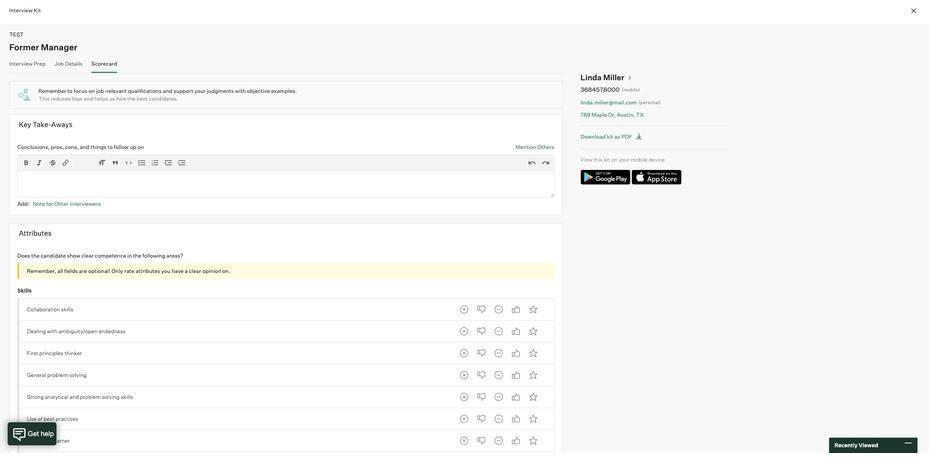 Task type: vqa. For each thing, say whether or not it's contained in the screenshot.
fifth No button from the bottom
yes



Task type: locate. For each thing, give the bounding box(es) containing it.
1 mixed image from the top
[[491, 302, 506, 317]]

mixed button
[[491, 302, 506, 317], [491, 324, 506, 339], [491, 346, 506, 361], [491, 368, 506, 383], [491, 390, 506, 405], [491, 412, 506, 427], [491, 433, 506, 449]]

definitely not button for and
[[456, 390, 472, 405]]

clear right show at the left of the page
[[81, 252, 94, 259]]

1 horizontal spatial solving
[[102, 394, 119, 400]]

kit right this
[[604, 156, 610, 163]]

0 horizontal spatial with
[[47, 328, 57, 335]]

best down qualifications
[[137, 95, 148, 102]]

2 strong yes image from the top
[[526, 324, 541, 339]]

1 horizontal spatial with
[[235, 88, 246, 94]]

use
[[27, 416, 37, 422]]

yes image
[[508, 302, 524, 317], [508, 346, 524, 361], [508, 412, 524, 427]]

on inside remember to focus on job-relevant qualifications and support your judgments with objective examples. this reduces bias and helps us hire the best candidates.
[[89, 88, 95, 94]]

definitely not button for thinker
[[456, 346, 472, 361]]

0 horizontal spatial to
[[67, 88, 73, 94]]

2 mixed image from the top
[[491, 390, 506, 405]]

does
[[17, 252, 30, 259]]

0 vertical spatial best
[[137, 95, 148, 102]]

no image for thinker
[[474, 346, 489, 361]]

things
[[91, 144, 106, 150]]

interview for interview kit
[[9, 7, 33, 13]]

3 mixed button from the top
[[491, 346, 506, 361]]

2 vertical spatial no image
[[474, 433, 489, 449]]

2 mixed image from the top
[[491, 324, 506, 339]]

job-
[[96, 88, 106, 94]]

definitely not image
[[456, 324, 472, 339], [456, 368, 472, 383], [456, 412, 472, 427]]

6 yes button from the top
[[508, 412, 524, 427]]

problem
[[47, 372, 68, 379], [80, 394, 101, 400]]

0 vertical spatial yes image
[[508, 302, 524, 317]]

mention
[[516, 144, 536, 150]]

3 no image from the top
[[474, 368, 489, 383]]

take-
[[33, 120, 51, 129]]

1 definitely not image from the top
[[456, 302, 472, 317]]

on
[[89, 88, 95, 94], [138, 144, 144, 150], [611, 156, 618, 163]]

1 definitely not button from the top
[[456, 302, 472, 317]]

0 vertical spatial mixed image
[[491, 302, 506, 317]]

download
[[581, 133, 606, 140]]

5 no button from the top
[[474, 390, 489, 405]]

mixed image
[[491, 302, 506, 317], [491, 324, 506, 339], [491, 368, 506, 383]]

definitely not button for ambiguity/open
[[456, 324, 472, 339]]

the inside remember to focus on job-relevant qualifications and support your judgments with objective examples. this reduces bias and helps us hire the best candidates.
[[127, 95, 135, 102]]

on for remember
[[89, 88, 95, 94]]

best
[[137, 95, 148, 102], [44, 416, 54, 422]]

1 yes image from the top
[[508, 324, 524, 339]]

2 yes image from the top
[[508, 346, 524, 361]]

0 horizontal spatial solving
[[69, 372, 87, 379]]

3 yes image from the top
[[508, 412, 524, 427]]

a
[[185, 268, 188, 274]]

2 no button from the top
[[474, 324, 489, 339]]

key
[[19, 120, 31, 129]]

3 definitely not image from the top
[[456, 390, 472, 405]]

2 tab list from the top
[[456, 324, 541, 339]]

analytical
[[45, 394, 68, 400]]

1 vertical spatial problem
[[80, 394, 101, 400]]

to left follow
[[108, 144, 113, 150]]

rate
[[124, 268, 134, 274]]

1 vertical spatial interview
[[9, 60, 33, 67]]

yes button
[[508, 302, 524, 317], [508, 324, 524, 339], [508, 346, 524, 361], [508, 368, 524, 383], [508, 390, 524, 405], [508, 412, 524, 427], [508, 433, 524, 449]]

yes image
[[508, 324, 524, 339], [508, 368, 524, 383], [508, 390, 524, 405], [508, 433, 524, 449]]

2 no image from the top
[[474, 324, 489, 339]]

2 yes image from the top
[[508, 368, 524, 383]]

problem right general
[[47, 372, 68, 379]]

mixed image for and
[[491, 390, 506, 405]]

other
[[54, 200, 69, 207]]

3 tab list from the top
[[456, 346, 541, 361]]

no image for ambiguity/open
[[474, 324, 489, 339]]

focus
[[74, 88, 87, 94]]

does the candidate show clear competence in the following areas?
[[17, 252, 183, 259]]

definitely not image for endedness
[[456, 324, 472, 339]]

yes button for best
[[508, 412, 524, 427]]

on left the job-
[[89, 88, 95, 94]]

the right "does"
[[31, 252, 40, 259]]

5 tab list from the top
[[456, 390, 541, 405]]

interview kit
[[9, 7, 41, 13]]

1 no button from the top
[[474, 302, 489, 317]]

0 vertical spatial no image
[[474, 346, 489, 361]]

0 vertical spatial skills
[[61, 306, 73, 313]]

definitely not image for collaboration skills
[[456, 302, 472, 317]]

1 horizontal spatial to
[[108, 144, 113, 150]]

no button for thinker
[[474, 346, 489, 361]]

0 horizontal spatial on
[[89, 88, 95, 94]]

2 vertical spatial definitely not image
[[456, 412, 472, 427]]

following
[[142, 252, 165, 259]]

first
[[27, 350, 38, 357]]

and down focus
[[84, 95, 93, 102]]

former
[[9, 42, 39, 52]]

definitely not button for best
[[456, 412, 472, 427]]

3 strong yes image from the top
[[526, 346, 541, 361]]

attributes
[[135, 268, 160, 274]]

4 mixed button from the top
[[491, 368, 506, 383]]

linda miller link
[[581, 72, 632, 82]]

interviewers
[[70, 200, 101, 207]]

interview
[[9, 7, 33, 13], [9, 60, 33, 67]]

4 definitely not button from the top
[[456, 368, 472, 383]]

1 vertical spatial mixed image
[[491, 324, 506, 339]]

2 definitely not image from the top
[[456, 346, 472, 361]]

1 vertical spatial best
[[44, 416, 54, 422]]

0 horizontal spatial your
[[195, 88, 206, 94]]

mixed button for solving
[[491, 368, 506, 383]]

yes image for best
[[508, 412, 524, 427]]

3 definitely not image from the top
[[456, 412, 472, 427]]

0 vertical spatial interview
[[9, 7, 33, 13]]

no button for best
[[474, 412, 489, 427]]

1 vertical spatial clear
[[189, 268, 201, 274]]

4 definitely not image from the top
[[456, 433, 472, 449]]

3 mixed image from the top
[[491, 368, 506, 383]]

strong yes button for solving
[[526, 368, 541, 383]]

3 definitely not button from the top
[[456, 346, 472, 361]]

no button for ambiguity/open
[[474, 324, 489, 339]]

4 no image from the top
[[474, 390, 489, 405]]

the
[[127, 95, 135, 102], [31, 252, 40, 259], [133, 252, 141, 259]]

2 horizontal spatial on
[[611, 156, 618, 163]]

yes button for and
[[508, 390, 524, 405]]

4 strong yes button from the top
[[526, 368, 541, 383]]

austin,
[[617, 111, 635, 118]]

6 mixed button from the top
[[491, 412, 506, 427]]

5 mixed button from the top
[[491, 390, 506, 405]]

definitely not image
[[456, 302, 472, 317], [456, 346, 472, 361], [456, 390, 472, 405], [456, 433, 472, 449]]

1 vertical spatial on
[[138, 144, 144, 150]]

1 vertical spatial yes image
[[508, 346, 524, 361]]

0 vertical spatial problem
[[47, 372, 68, 379]]

1 vertical spatial definitely not image
[[456, 368, 472, 383]]

recently
[[835, 442, 858, 449]]

0 vertical spatial clear
[[81, 252, 94, 259]]

remember,
[[27, 268, 56, 274]]

4 yes button from the top
[[508, 368, 524, 383]]

to
[[67, 88, 73, 94], [108, 144, 113, 150]]

0 vertical spatial your
[[195, 88, 206, 94]]

maple
[[592, 111, 607, 118]]

1 vertical spatial skills
[[121, 394, 133, 400]]

1 vertical spatial no image
[[474, 412, 489, 427]]

strong yes button for and
[[526, 390, 541, 405]]

1 horizontal spatial best
[[137, 95, 148, 102]]

mixed button for ambiguity/open
[[491, 324, 506, 339]]

2 definitely not button from the top
[[456, 324, 472, 339]]

others
[[537, 144, 555, 150]]

relevant
[[106, 88, 127, 94]]

0 vertical spatial with
[[235, 88, 246, 94]]

conclusions, pros, cons, and things to follow up on
[[17, 144, 144, 150]]

hire
[[116, 95, 126, 102]]

kit
[[34, 7, 41, 13]]

1 vertical spatial to
[[108, 144, 113, 150]]

1 no image from the top
[[474, 346, 489, 361]]

no image
[[474, 302, 489, 317], [474, 324, 489, 339], [474, 368, 489, 383], [474, 390, 489, 405]]

to left focus
[[67, 88, 73, 94]]

4 no button from the top
[[474, 368, 489, 383]]

device
[[649, 156, 665, 163]]

problem right analytical at the left bottom of the page
[[80, 394, 101, 400]]

definitely not image for first principles thinker
[[456, 346, 472, 361]]

1 yes image from the top
[[508, 302, 524, 317]]

interview left the 'kit'
[[9, 7, 33, 13]]

1 yes button from the top
[[508, 302, 524, 317]]

your left mobile
[[619, 156, 630, 163]]

linda
[[581, 72, 602, 82]]

no image for solving
[[474, 368, 489, 383]]

2 interview from the top
[[9, 60, 33, 67]]

details
[[65, 60, 83, 67]]

7 tab list from the top
[[456, 433, 541, 449]]

and right analytical at the left bottom of the page
[[70, 394, 79, 400]]

with
[[235, 88, 246, 94], [47, 328, 57, 335]]

mixed image
[[491, 346, 506, 361], [491, 390, 506, 405], [491, 412, 506, 427], [491, 433, 506, 449]]

4 tab list from the top
[[456, 368, 541, 383]]

on right this
[[611, 156, 618, 163]]

2 vertical spatial yes image
[[508, 412, 524, 427]]

5 strong yes image from the top
[[526, 412, 541, 427]]

opinion
[[202, 268, 221, 274]]

1 interview from the top
[[9, 7, 33, 13]]

tab list
[[456, 302, 541, 317], [456, 324, 541, 339], [456, 346, 541, 361], [456, 368, 541, 383], [456, 390, 541, 405], [456, 412, 541, 427], [456, 433, 541, 449]]

strong yes image
[[526, 302, 541, 317], [526, 324, 541, 339], [526, 346, 541, 361], [526, 368, 541, 383], [526, 412, 541, 427], [526, 433, 541, 449]]

voracious learner
[[27, 438, 70, 444]]

fields
[[64, 268, 78, 274]]

with left objective
[[235, 88, 246, 94]]

mixed button for thinker
[[491, 346, 506, 361]]

view this kit on your mobile device
[[581, 156, 665, 163]]

0 vertical spatial on
[[89, 88, 95, 94]]

remember, all fields are optional! only rate attributes you have a clear opinion on.
[[27, 268, 230, 274]]

mixed image for thinker
[[491, 346, 506, 361]]

None text field
[[17, 171, 555, 197]]

skills
[[61, 306, 73, 313], [121, 394, 133, 400]]

kit left as
[[607, 133, 613, 140]]

3 strong yes button from the top
[[526, 346, 541, 361]]

viewed
[[859, 442, 878, 449]]

4 mixed image from the top
[[491, 433, 506, 449]]

2 mixed button from the top
[[491, 324, 506, 339]]

and up candidates.
[[163, 88, 172, 94]]

1 tab list from the top
[[456, 302, 541, 317]]

2 strong yes button from the top
[[526, 324, 541, 339]]

no image
[[474, 346, 489, 361], [474, 412, 489, 427], [474, 433, 489, 449]]

areas?
[[166, 252, 183, 259]]

2 vertical spatial mixed image
[[491, 368, 506, 383]]

7 mixed button from the top
[[491, 433, 506, 449]]

5 yes button from the top
[[508, 390, 524, 405]]

strong yes image for ambiguity/open
[[526, 324, 541, 339]]

6 no button from the top
[[474, 412, 489, 427]]

tab list for best
[[456, 412, 541, 427]]

3 no button from the top
[[474, 346, 489, 361]]

strong yes image for solving
[[526, 368, 541, 383]]

1 mixed image from the top
[[491, 346, 506, 361]]

strong yes image for best
[[526, 412, 541, 427]]

mixed image for best
[[491, 412, 506, 427]]

kit
[[607, 133, 613, 140], [604, 156, 610, 163]]

no button for and
[[474, 390, 489, 405]]

best right of
[[44, 416, 54, 422]]

1 horizontal spatial problem
[[80, 394, 101, 400]]

collaboration skills
[[27, 306, 73, 313]]

clear right a
[[189, 268, 201, 274]]

1 no image from the top
[[474, 302, 489, 317]]

dealing
[[27, 328, 46, 335]]

0 vertical spatial to
[[67, 88, 73, 94]]

789
[[581, 111, 590, 118]]

conclusions,
[[17, 144, 50, 150]]

1 vertical spatial your
[[619, 156, 630, 163]]

job details link
[[54, 60, 83, 71]]

3 yes button from the top
[[508, 346, 524, 361]]

endedness
[[99, 328, 126, 335]]

follow
[[114, 144, 129, 150]]

0 horizontal spatial best
[[44, 416, 54, 422]]

5 strong yes button from the top
[[526, 390, 541, 405]]

0 horizontal spatial clear
[[81, 252, 94, 259]]

your
[[195, 88, 206, 94], [619, 156, 630, 163]]

with right dealing
[[47, 328, 57, 335]]

mixed image for solving
[[491, 368, 506, 383]]

the right hire
[[127, 95, 135, 102]]

only
[[112, 268, 123, 274]]

solving
[[69, 372, 87, 379], [102, 394, 119, 400]]

interview down former
[[9, 60, 33, 67]]

examples.
[[271, 88, 297, 94]]

interview for interview prep
[[9, 60, 33, 67]]

2 vertical spatial on
[[611, 156, 618, 163]]

6 strong yes button from the top
[[526, 412, 541, 427]]

dr,
[[608, 111, 616, 118]]

2 no image from the top
[[474, 412, 489, 427]]

learner
[[53, 438, 70, 444]]

6 strong yes image from the top
[[526, 433, 541, 449]]

3 mixed image from the top
[[491, 412, 506, 427]]

pros,
[[51, 144, 64, 150]]

6 definitely not button from the top
[[456, 412, 472, 427]]

2 yes button from the top
[[508, 324, 524, 339]]

3 no image from the top
[[474, 433, 489, 449]]

4 strong yes image from the top
[[526, 368, 541, 383]]

your right support
[[195, 88, 206, 94]]

3 yes image from the top
[[508, 390, 524, 405]]

strong yes button for ambiguity/open
[[526, 324, 541, 339]]

prep
[[34, 60, 46, 67]]

3684578000
[[581, 86, 620, 93]]

5 definitely not button from the top
[[456, 390, 472, 405]]

0 vertical spatial definitely not image
[[456, 324, 472, 339]]

on right the up
[[138, 144, 144, 150]]

1 definitely not image from the top
[[456, 324, 472, 339]]

6 tab list from the top
[[456, 412, 541, 427]]



Task type: describe. For each thing, give the bounding box(es) containing it.
linda.miller@mail.com link
[[581, 99, 637, 106]]

the right in on the bottom left
[[133, 252, 141, 259]]

tab list for solving
[[456, 368, 541, 383]]

with inside remember to focus on job-relevant qualifications and support your judgments with objective examples. this reduces bias and helps us hire the best candidates.
[[235, 88, 246, 94]]

ambiguity/open
[[58, 328, 97, 335]]

remember
[[38, 88, 66, 94]]

mention others
[[516, 144, 555, 150]]

tab list for ambiguity/open
[[456, 324, 541, 339]]

0 horizontal spatial problem
[[47, 372, 68, 379]]

7 strong yes button from the top
[[526, 433, 541, 449]]

1 horizontal spatial on
[[138, 144, 144, 150]]

reduces
[[51, 95, 71, 102]]

strong yes button for best
[[526, 412, 541, 427]]

1 mixed button from the top
[[491, 302, 506, 317]]

0 vertical spatial kit
[[607, 133, 613, 140]]

miller
[[603, 72, 625, 82]]

4 yes image from the top
[[508, 433, 524, 449]]

skills
[[17, 288, 32, 294]]

you
[[161, 268, 170, 274]]

your inside remember to focus on job-relevant qualifications and support your judgments with objective examples. this reduces bias and helps us hire the best candidates.
[[195, 88, 206, 94]]

voracious
[[27, 438, 51, 444]]

mobile
[[631, 156, 648, 163]]

strong yes image for thinker
[[526, 346, 541, 361]]

attributes
[[19, 229, 52, 238]]

cons,
[[65, 144, 79, 150]]

1 vertical spatial kit
[[604, 156, 610, 163]]

all
[[57, 268, 63, 274]]

helps
[[94, 95, 108, 102]]

yes image for thinker
[[508, 346, 524, 361]]

this
[[38, 95, 50, 102]]

recently viewed
[[835, 442, 878, 449]]

remember to focus on job-relevant qualifications and support your judgments with objective examples. this reduces bias and helps us hire the best candidates.
[[38, 88, 297, 102]]

of
[[38, 416, 42, 422]]

7 definitely not button from the top
[[456, 433, 472, 449]]

no button for solving
[[474, 368, 489, 383]]

us
[[109, 95, 115, 102]]

1 strong yes button from the top
[[526, 302, 541, 317]]

7 yes button from the top
[[508, 433, 524, 449]]

dealing with ambiguity/open endedness
[[27, 328, 126, 335]]

former manager
[[9, 42, 77, 52]]

mixed image for ambiguity/open
[[491, 324, 506, 339]]

objective
[[247, 88, 270, 94]]

1 horizontal spatial skills
[[121, 394, 133, 400]]

manager
[[41, 42, 77, 52]]

yes button for solving
[[508, 368, 524, 383]]

strong
[[27, 394, 44, 400]]

strong analytical and problem solving skills
[[27, 394, 133, 400]]

mixed button for best
[[491, 412, 506, 427]]

aways
[[51, 120, 73, 129]]

judgments
[[207, 88, 234, 94]]

1 horizontal spatial clear
[[189, 268, 201, 274]]

show
[[67, 252, 80, 259]]

strong yes image
[[526, 390, 541, 405]]

yes button for thinker
[[508, 346, 524, 361]]

general problem solving
[[27, 372, 87, 379]]

789 maple dr, austin, tx link
[[581, 111, 677, 119]]

(mobile)
[[622, 87, 640, 93]]

linda miller 3684578000 (mobile)
[[581, 72, 640, 93]]

view
[[581, 156, 593, 163]]

definitely not button for solving
[[456, 368, 472, 383]]

yes image for and
[[508, 390, 524, 405]]

interview prep link
[[9, 60, 46, 71]]

789 maple dr, austin, tx
[[581, 111, 644, 118]]

1 vertical spatial with
[[47, 328, 57, 335]]

for
[[46, 200, 53, 207]]

add:
[[17, 200, 29, 207]]

tx
[[636, 111, 644, 118]]

close image
[[909, 6, 918, 15]]

pdf
[[621, 133, 632, 140]]

download kit as pdf
[[581, 133, 632, 140]]

tab list for and
[[456, 390, 541, 405]]

support
[[173, 88, 193, 94]]

job
[[54, 60, 64, 67]]

interview prep
[[9, 60, 46, 67]]

2 definitely not image from the top
[[456, 368, 472, 383]]

0 vertical spatial solving
[[69, 372, 87, 379]]

general
[[27, 372, 46, 379]]

definitely not image for practices
[[456, 412, 472, 427]]

no image for and
[[474, 390, 489, 405]]

and right cons,
[[80, 144, 89, 150]]

yes button for ambiguity/open
[[508, 324, 524, 339]]

tab list for thinker
[[456, 346, 541, 361]]

linda.miller@mail.com
[[581, 99, 637, 105]]

up
[[130, 144, 136, 150]]

optional!
[[88, 268, 110, 274]]

note
[[33, 200, 45, 207]]

add: note for other interviewers
[[17, 200, 101, 207]]

candidate
[[41, 252, 66, 259]]

to inside remember to focus on job-relevant qualifications and support your judgments with objective examples. this reduces bias and helps us hire the best candidates.
[[67, 88, 73, 94]]

mention others link
[[516, 143, 555, 151]]

are
[[79, 268, 87, 274]]

principles
[[39, 350, 63, 357]]

competence
[[95, 252, 126, 259]]

note for other interviewers link
[[33, 200, 101, 207]]

yes image for ambiguity/open
[[508, 324, 524, 339]]

1 strong yes image from the top
[[526, 302, 541, 317]]

definitely not image for strong analytical and problem solving skills
[[456, 390, 472, 405]]

1 vertical spatial solving
[[102, 394, 119, 400]]

practices
[[56, 416, 78, 422]]

0 horizontal spatial skills
[[61, 306, 73, 313]]

qualifications
[[128, 88, 162, 94]]

scorecard link
[[91, 60, 117, 71]]

on.
[[222, 268, 230, 274]]

no image for best
[[474, 412, 489, 427]]

mixed button for and
[[491, 390, 506, 405]]

7 no button from the top
[[474, 433, 489, 449]]

job details
[[54, 60, 83, 67]]

on for view
[[611, 156, 618, 163]]

bias
[[72, 95, 83, 102]]

1 horizontal spatial your
[[619, 156, 630, 163]]

yes image for solving
[[508, 368, 524, 383]]

have
[[172, 268, 184, 274]]

definitely not image for voracious learner
[[456, 433, 472, 449]]

this
[[594, 156, 603, 163]]

thinker
[[65, 350, 82, 357]]

strong yes button for thinker
[[526, 346, 541, 361]]

test
[[9, 31, 24, 38]]

candidates.
[[149, 95, 178, 102]]

best inside remember to focus on job-relevant qualifications and support your judgments with objective examples. this reduces bias and helps us hire the best candidates.
[[137, 95, 148, 102]]



